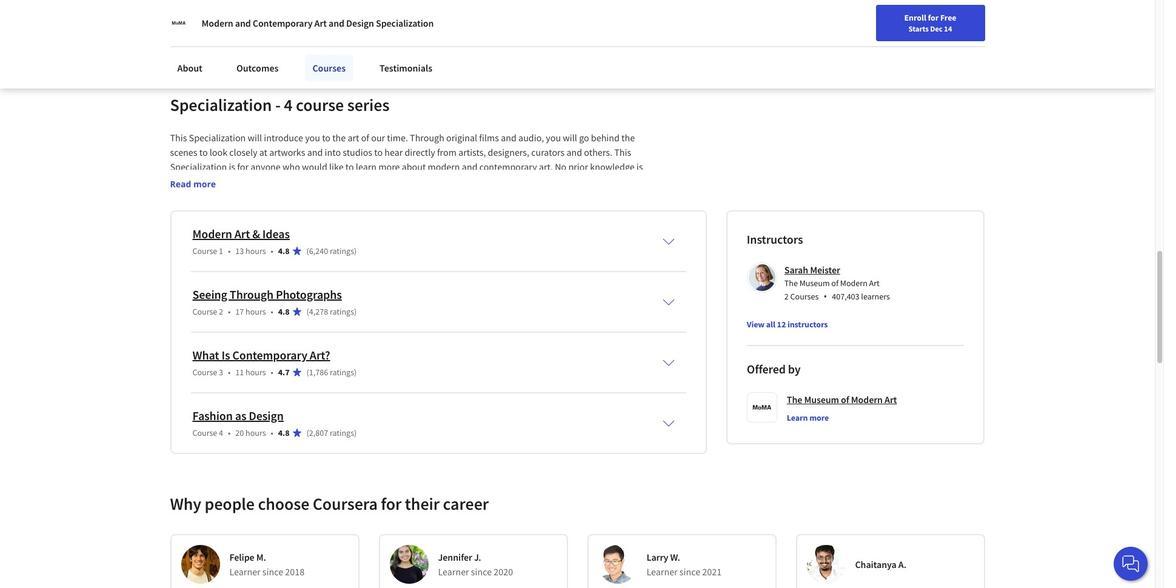 Task type: vqa. For each thing, say whether or not it's contained in the screenshot.
the international
yes



Task type: describe. For each thing, give the bounding box(es) containing it.
learn
[[356, 161, 377, 173]]

learners
[[861, 291, 890, 302]]

testimonials link
[[372, 55, 440, 81]]

13
[[236, 246, 244, 257]]

2 will from the left
[[563, 132, 577, 144]]

introduce
[[264, 132, 303, 144]]

ratings for what is contemporary art?
[[330, 367, 354, 378]]

a.
[[899, 559, 907, 571]]

4.8 for photographs
[[278, 306, 290, 317]]

shopping cart: 1 item image
[[872, 9, 895, 29]]

2021
[[703, 566, 722, 578]]

• right "1"
[[228, 246, 231, 257]]

audio,
[[519, 132, 544, 144]]

an
[[642, 175, 652, 187]]

20
[[236, 428, 244, 438]]

( for seeing through photographs
[[307, 306, 309, 317]]

to up learner
[[235, 175, 243, 187]]

course for modern art & ideas
[[193, 246, 217, 257]]

2 you from the left
[[546, 132, 561, 144]]

share it on social media and in your performance review
[[191, 19, 418, 31]]

more inside 'this specialization will introduce you to the art of our time. through original films and audio, you will go behind the scenes to look closely at artworks and into studios to hear directly from artists, designers, curators and others. this specialization is for anyone who would like to learn more about modern and contemporary art. no prior knowledge is required. enroll to receive invitations to virtual events, gain exclusive access to moma resources, and share ideas with an international learner community.'
[[379, 161, 400, 173]]

about link
[[170, 55, 210, 81]]

407,403
[[832, 291, 860, 302]]

and left in
[[289, 19, 305, 31]]

time.
[[387, 132, 408, 144]]

learner for jennifer
[[438, 566, 469, 578]]

hours for &
[[246, 246, 266, 257]]

( for what is contemporary art?
[[307, 367, 309, 378]]

and up designers,
[[501, 132, 517, 144]]

international
[[170, 190, 223, 202]]

course
[[296, 94, 344, 116]]

for inside 'this specialization will introduce you to the art of our time. through original films and audio, you will go behind the scenes to look closely at artworks and into studios to hear directly from artists, designers, curators and others. this specialization is for anyone who would like to learn more about modern and contemporary art. no prior knowledge is required. enroll to receive invitations to virtual events, gain exclusive access to moma resources, and share ideas with an international learner community.'
[[237, 161, 249, 173]]

4.8 for &
[[278, 246, 290, 257]]

free
[[941, 12, 957, 23]]

seeing through photographs
[[193, 287, 342, 302]]

read
[[170, 178, 191, 190]]

) for what is contemporary art?
[[354, 367, 357, 378]]

fashion as design link
[[193, 408, 284, 423]]

ratings for seeing through photographs
[[330, 306, 354, 317]]

share
[[574, 175, 597, 187]]

what is contemporary art?
[[193, 347, 330, 363]]

chaitanya a.
[[855, 559, 907, 571]]

1
[[219, 246, 223, 257]]

media
[[262, 19, 287, 31]]

modern inside sarah meister the museum of modern art 2 courses • 407,403 learners
[[840, 278, 868, 289]]

1 you from the left
[[305, 132, 320, 144]]

no
[[555, 161, 567, 173]]

2,807
[[309, 428, 328, 438]]

access
[[448, 175, 475, 187]]

2020
[[494, 566, 513, 578]]

to down the our
[[374, 146, 383, 158]]

art?
[[310, 347, 330, 363]]

17
[[236, 306, 244, 317]]

( 1,786 ratings )
[[307, 367, 357, 378]]

hours for contemporary
[[246, 367, 266, 378]]

learner for felipe
[[230, 566, 261, 578]]

read more button
[[170, 178, 216, 190]]

would
[[302, 161, 327, 173]]

art inside sarah meister the museum of modern art 2 courses • 407,403 learners
[[869, 278, 880, 289]]

0 horizontal spatial through
[[230, 287, 274, 302]]

for inside enroll for free starts dec 14
[[928, 12, 939, 23]]

1 vertical spatial museum
[[804, 394, 839, 406]]

what
[[193, 347, 219, 363]]

their
[[405, 493, 440, 515]]

ratings for modern art & ideas
[[330, 246, 354, 257]]

go
[[579, 132, 589, 144]]

2 the from the left
[[622, 132, 635, 144]]

about
[[402, 161, 426, 173]]

chaitanya
[[855, 559, 897, 571]]

11
[[236, 367, 244, 378]]

knowledge
[[590, 161, 635, 173]]

social
[[236, 19, 260, 31]]

hear
[[385, 146, 403, 158]]

the museum of modern art
[[787, 394, 897, 406]]

it
[[216, 19, 222, 31]]

more for read more
[[193, 178, 216, 190]]

learner
[[225, 190, 254, 202]]

14
[[944, 24, 952, 33]]

photographs
[[276, 287, 342, 302]]

to left moma
[[477, 175, 485, 187]]

• down seeing through photographs
[[271, 306, 273, 317]]

0 horizontal spatial 4
[[219, 428, 223, 438]]

2 is from the left
[[637, 161, 643, 173]]

since for j.
[[471, 566, 492, 578]]

course 4 • 20 hours •
[[193, 428, 273, 438]]

( for fashion as design
[[307, 428, 309, 438]]

events,
[[359, 175, 388, 187]]

fashion
[[193, 408, 233, 423]]

1,786
[[309, 367, 328, 378]]

course 1 • 13 hours •
[[193, 246, 273, 257]]

the inside sarah meister the museum of modern art 2 courses • 407,403 learners
[[785, 278, 798, 289]]

view all 12 instructors
[[747, 319, 828, 330]]

contemporary for is
[[232, 347, 307, 363]]

all
[[766, 319, 776, 330]]

from
[[437, 146, 457, 158]]

• down 'ideas'
[[271, 246, 273, 257]]

12
[[777, 319, 786, 330]]

instructors
[[747, 232, 803, 247]]

enroll inside enroll for free starts dec 14
[[905, 12, 927, 23]]

moma
[[487, 175, 512, 187]]

share
[[191, 19, 214, 31]]

to down would at the top
[[321, 175, 329, 187]]

chat with us image
[[1121, 554, 1141, 574]]

0 horizontal spatial courses
[[313, 62, 346, 74]]

larry
[[647, 551, 669, 563]]

people
[[205, 493, 255, 515]]

since for w.
[[680, 566, 701, 578]]

exclusive
[[410, 175, 446, 187]]

art
[[348, 132, 359, 144]]

english button
[[901, 0, 974, 39]]

on
[[224, 19, 234, 31]]

and down "no"
[[557, 175, 572, 187]]

offered
[[747, 361, 786, 377]]

closely
[[229, 146, 257, 158]]

ratings for fashion as design
[[330, 428, 354, 438]]

community.
[[256, 190, 304, 202]]

( 6,240 ratings )
[[307, 246, 357, 257]]

to left look
[[199, 146, 208, 158]]

enroll for free starts dec 14
[[905, 12, 957, 33]]



Task type: locate. For each thing, give the bounding box(es) containing it.
) right 2,807
[[354, 428, 357, 438]]

0 vertical spatial 2
[[785, 291, 789, 302]]

0 horizontal spatial is
[[229, 161, 235, 173]]

hours for design
[[246, 428, 266, 438]]

learner inside jennifer j. learner since 2020
[[438, 566, 469, 578]]

like
[[329, 161, 344, 173]]

1 horizontal spatial you
[[546, 132, 561, 144]]

since down j. on the left bottom of page
[[471, 566, 492, 578]]

films
[[479, 132, 499, 144]]

) for modern art & ideas
[[354, 246, 357, 257]]

of inside 'this specialization will introduce you to the art of our time. through original films and audio, you will go behind the scenes to look closely at artworks and into studios to hear directly from artists, designers, curators and others. this specialization is for anyone who would like to learn more about modern and contemporary art. no prior knowledge is required. enroll to receive invitations to virtual events, gain exclusive access to moma resources, and share ideas with an international learner community.'
[[361, 132, 369, 144]]

) for fashion as design
[[354, 428, 357, 438]]

m.
[[256, 551, 266, 563]]

• left 407,403
[[824, 290, 827, 303]]

the museum of modern art image
[[170, 15, 187, 32]]

1 ( from the top
[[307, 246, 309, 257]]

1 horizontal spatial since
[[471, 566, 492, 578]]

3 ( from the top
[[307, 367, 309, 378]]

1 horizontal spatial learner
[[438, 566, 469, 578]]

and up would at the top
[[307, 146, 323, 158]]

you
[[305, 132, 320, 144], [546, 132, 561, 144]]

6,240
[[309, 246, 328, 257]]

and down artists,
[[462, 161, 478, 173]]

the
[[785, 278, 798, 289], [787, 394, 803, 406]]

1 horizontal spatial through
[[410, 132, 444, 144]]

course
[[193, 246, 217, 257], [193, 306, 217, 317], [193, 367, 217, 378], [193, 428, 217, 438]]

)
[[354, 246, 357, 257], [354, 306, 357, 317], [354, 367, 357, 378], [354, 428, 357, 438]]

and right on
[[235, 17, 251, 29]]

through up "17"
[[230, 287, 274, 302]]

more inside button
[[193, 178, 216, 190]]

2 ( from the top
[[307, 306, 309, 317]]

0 horizontal spatial design
[[249, 408, 284, 423]]

0 horizontal spatial you
[[305, 132, 320, 144]]

2 horizontal spatial learner
[[647, 566, 678, 578]]

sarah
[[785, 264, 808, 276]]

of inside sarah meister the museum of modern art 2 courses • 407,403 learners
[[832, 278, 839, 289]]

• right '3'
[[228, 367, 231, 378]]

ratings right 2,807
[[330, 428, 354, 438]]

course left '3'
[[193, 367, 217, 378]]

design right as
[[249, 408, 284, 423]]

larry w. learner since 2021
[[647, 551, 722, 578]]

3 4.8 from the top
[[278, 428, 290, 438]]

this up knowledge
[[614, 146, 631, 158]]

modern
[[202, 17, 233, 29], [193, 226, 232, 241], [840, 278, 868, 289], [851, 394, 883, 406]]

4 right '-'
[[284, 94, 293, 116]]

design right your
[[346, 17, 374, 29]]

through inside 'this specialization will introduce you to the art of our time. through original films and audio, you will go behind the scenes to look closely at artworks and into studios to hear directly from artists, designers, curators and others. this specialization is for anyone who would like to learn more about modern and contemporary art. no prior knowledge is required. enroll to receive invitations to virtual events, gain exclusive access to moma resources, and share ideas with an international learner community.'
[[410, 132, 444, 144]]

4.8
[[278, 246, 290, 257], [278, 306, 290, 317], [278, 428, 290, 438]]

coursera career certificate image
[[756, 0, 958, 68]]

course 3 • 11 hours •
[[193, 367, 273, 378]]

learn
[[787, 412, 808, 423]]

1 vertical spatial 4
[[219, 428, 223, 438]]

offered by
[[747, 361, 801, 377]]

0 vertical spatial 4.8
[[278, 246, 290, 257]]

0 horizontal spatial since
[[263, 566, 283, 578]]

1 vertical spatial through
[[230, 287, 274, 302]]

1 horizontal spatial will
[[563, 132, 577, 144]]

since down w.
[[680, 566, 701, 578]]

2 inside sarah meister the museum of modern art 2 courses • 407,403 learners
[[785, 291, 789, 302]]

0 horizontal spatial this
[[170, 132, 187, 144]]

more right read
[[193, 178, 216, 190]]

4.8 down "seeing through photographs" link
[[278, 306, 290, 317]]

outcomes
[[236, 62, 279, 74]]

) right 4,278
[[354, 306, 357, 317]]

1 hours from the top
[[246, 246, 266, 257]]

why people choose coursera for their career
[[170, 493, 489, 515]]

in
[[307, 19, 314, 31]]

1 horizontal spatial enroll
[[905, 12, 927, 23]]

felipe
[[230, 551, 254, 563]]

( for modern art & ideas
[[307, 246, 309, 257]]

4 ratings from the top
[[330, 428, 354, 438]]

modern art & ideas link
[[193, 226, 290, 241]]

since for m.
[[263, 566, 283, 578]]

j.
[[474, 551, 481, 563]]

2 ) from the top
[[354, 306, 357, 317]]

is down closely
[[229, 161, 235, 173]]

(
[[307, 246, 309, 257], [307, 306, 309, 317], [307, 367, 309, 378], [307, 428, 309, 438]]

contemporary
[[480, 161, 537, 173]]

) right 6,240
[[354, 246, 357, 257]]

into
[[325, 146, 341, 158]]

1 will from the left
[[248, 132, 262, 144]]

1 ) from the top
[[354, 246, 357, 257]]

starts
[[909, 24, 929, 33]]

1 course from the top
[[193, 246, 217, 257]]

1 horizontal spatial 4
[[284, 94, 293, 116]]

course for fashion as design
[[193, 428, 217, 438]]

hours right "11"
[[246, 367, 266, 378]]

4 hours from the top
[[246, 428, 266, 438]]

through up directly
[[410, 132, 444, 144]]

invitations
[[276, 175, 319, 187]]

specialization - 4 course series
[[170, 94, 390, 116]]

this up scenes at the top of the page
[[170, 132, 187, 144]]

learn more
[[787, 412, 829, 423]]

the museum of modern art link
[[787, 392, 897, 407]]

1 is from the left
[[229, 161, 235, 173]]

0 horizontal spatial 2
[[219, 306, 223, 317]]

for up dec
[[928, 12, 939, 23]]

learner inside larry w. learner since 2021
[[647, 566, 678, 578]]

1 horizontal spatial 2
[[785, 291, 789, 302]]

1 vertical spatial this
[[614, 146, 631, 158]]

4 left the 20 on the left of page
[[219, 428, 223, 438]]

0 horizontal spatial of
[[361, 132, 369, 144]]

is
[[222, 347, 230, 363]]

1 since from the left
[[263, 566, 283, 578]]

with
[[622, 175, 640, 187]]

courses down sarah meister link
[[791, 291, 819, 302]]

sarah meister the museum of modern art 2 courses • 407,403 learners
[[785, 264, 890, 303]]

hours right "17"
[[246, 306, 266, 317]]

• left the 4.7
[[271, 367, 273, 378]]

0 vertical spatial 4
[[284, 94, 293, 116]]

enroll up starts
[[905, 12, 927, 23]]

1 vertical spatial contemporary
[[232, 347, 307, 363]]

0 horizontal spatial the
[[332, 132, 346, 144]]

the up learn
[[787, 394, 803, 406]]

3 ) from the top
[[354, 367, 357, 378]]

0 vertical spatial museum
[[800, 278, 830, 289]]

1 vertical spatial for
[[237, 161, 249, 173]]

art.
[[539, 161, 553, 173]]

1 4.8 from the top
[[278, 246, 290, 257]]

since inside 'felipe m. learner since 2018'
[[263, 566, 283, 578]]

hours for photographs
[[246, 306, 266, 317]]

1 horizontal spatial for
[[381, 493, 402, 515]]

3
[[219, 367, 223, 378]]

1 vertical spatial courses
[[791, 291, 819, 302]]

• left "17"
[[228, 306, 231, 317]]

2 horizontal spatial more
[[810, 412, 829, 423]]

modern
[[428, 161, 460, 173]]

since inside jennifer j. learner since 2020
[[471, 566, 492, 578]]

4
[[284, 94, 293, 116], [219, 428, 223, 438]]

anyone
[[251, 161, 281, 173]]

3 learner from the left
[[647, 566, 678, 578]]

museum down sarah meister link
[[800, 278, 830, 289]]

4 ( from the top
[[307, 428, 309, 438]]

hours right '13'
[[246, 246, 266, 257]]

0 vertical spatial for
[[928, 12, 939, 23]]

0 vertical spatial contemporary
[[253, 17, 313, 29]]

more right learn
[[810, 412, 829, 423]]

2 vertical spatial more
[[810, 412, 829, 423]]

since inside larry w. learner since 2021
[[680, 566, 701, 578]]

1 vertical spatial 2
[[219, 306, 223, 317]]

museum inside sarah meister the museum of modern art 2 courses • 407,403 learners
[[800, 278, 830, 289]]

2
[[785, 291, 789, 302], [219, 306, 223, 317]]

receive
[[245, 175, 274, 187]]

the down "sarah"
[[785, 278, 798, 289]]

0 horizontal spatial more
[[193, 178, 216, 190]]

• left the 20 on the left of page
[[228, 428, 231, 438]]

will left go
[[563, 132, 577, 144]]

None search field
[[173, 8, 464, 32]]

0 vertical spatial of
[[361, 132, 369, 144]]

3 course from the top
[[193, 367, 217, 378]]

original
[[446, 132, 477, 144]]

( 4,278 ratings )
[[307, 306, 357, 317]]

0 vertical spatial enroll
[[905, 12, 927, 23]]

learner for larry
[[647, 566, 678, 578]]

and
[[235, 17, 251, 29], [329, 17, 344, 29], [289, 19, 305, 31], [501, 132, 517, 144], [307, 146, 323, 158], [567, 146, 582, 158], [462, 161, 478, 173], [557, 175, 572, 187]]

1 vertical spatial enroll
[[209, 175, 233, 187]]

) for seeing through photographs
[[354, 306, 357, 317]]

2 course from the top
[[193, 306, 217, 317]]

to up into
[[322, 132, 331, 144]]

2 ratings from the top
[[330, 306, 354, 317]]

career
[[443, 493, 489, 515]]

1 vertical spatial design
[[249, 408, 284, 423]]

learner inside 'felipe m. learner since 2018'
[[230, 566, 261, 578]]

• inside sarah meister the museum of modern art 2 courses • 407,403 learners
[[824, 290, 827, 303]]

1 horizontal spatial this
[[614, 146, 631, 158]]

and up "prior"
[[567, 146, 582, 158]]

0 horizontal spatial learner
[[230, 566, 261, 578]]

for down closely
[[237, 161, 249, 173]]

-
[[275, 94, 281, 116]]

2 horizontal spatial for
[[928, 12, 939, 23]]

testimonials
[[380, 62, 433, 74]]

4.8 down 'ideas'
[[278, 246, 290, 257]]

0 horizontal spatial enroll
[[209, 175, 233, 187]]

contemporary
[[253, 17, 313, 29], [232, 347, 307, 363]]

4.8 left 2,807
[[278, 428, 290, 438]]

• right the 20 on the left of page
[[271, 428, 273, 438]]

museum
[[800, 278, 830, 289], [804, 394, 839, 406]]

2 learner from the left
[[438, 566, 469, 578]]

is up an
[[637, 161, 643, 173]]

1 learner from the left
[[230, 566, 261, 578]]

1 vertical spatial more
[[193, 178, 216, 190]]

the right behind
[[622, 132, 635, 144]]

4 ) from the top
[[354, 428, 357, 438]]

about
[[177, 62, 203, 74]]

2 hours from the top
[[246, 306, 266, 317]]

sarah meister image
[[749, 264, 776, 291]]

performance
[[337, 19, 389, 31]]

1 vertical spatial of
[[832, 278, 839, 289]]

why
[[170, 493, 201, 515]]

0 vertical spatial this
[[170, 132, 187, 144]]

curators
[[531, 146, 565, 158]]

more inside button
[[810, 412, 829, 423]]

1 horizontal spatial courses
[[791, 291, 819, 302]]

0 horizontal spatial will
[[248, 132, 262, 144]]

1 vertical spatial 4.8
[[278, 306, 290, 317]]

at
[[259, 146, 267, 158]]

contemporary for and
[[253, 17, 313, 29]]

1 horizontal spatial the
[[622, 132, 635, 144]]

3 since from the left
[[680, 566, 701, 578]]

course for what is contemporary art?
[[193, 367, 217, 378]]

and right in
[[329, 17, 344, 29]]

for left 'their'
[[381, 493, 402, 515]]

designers,
[[488, 146, 529, 158]]

dec
[[930, 24, 943, 33]]

more down hear
[[379, 161, 400, 173]]

learner down jennifer
[[438, 566, 469, 578]]

4.7
[[278, 367, 290, 378]]

2 4.8 from the top
[[278, 306, 290, 317]]

of
[[361, 132, 369, 144], [832, 278, 839, 289], [841, 394, 850, 406]]

2 vertical spatial for
[[381, 493, 402, 515]]

felipe m. learner since 2018
[[230, 551, 305, 578]]

the left the art
[[332, 132, 346, 144]]

more for learn more
[[810, 412, 829, 423]]

2 left "17"
[[219, 306, 223, 317]]

since
[[263, 566, 283, 578], [471, 566, 492, 578], [680, 566, 701, 578]]

since down m.
[[263, 566, 283, 578]]

hours right the 20 on the left of page
[[246, 428, 266, 438]]

artists,
[[459, 146, 486, 158]]

0 vertical spatial through
[[410, 132, 444, 144]]

2 vertical spatial of
[[841, 394, 850, 406]]

1 the from the left
[[332, 132, 346, 144]]

courses inside sarah meister the museum of modern art 2 courses • 407,403 learners
[[791, 291, 819, 302]]

courses up the course
[[313, 62, 346, 74]]

) right 1,786
[[354, 367, 357, 378]]

studios
[[343, 146, 372, 158]]

museum up the learn more
[[804, 394, 839, 406]]

3 hours from the top
[[246, 367, 266, 378]]

2 vertical spatial 4.8
[[278, 428, 290, 438]]

you up curators at the top left
[[546, 132, 561, 144]]

0 horizontal spatial for
[[237, 161, 249, 173]]

ratings right 6,240
[[330, 246, 354, 257]]

2 horizontal spatial since
[[680, 566, 701, 578]]

what is contemporary art? link
[[193, 347, 330, 363]]

0 vertical spatial more
[[379, 161, 400, 173]]

1 ratings from the top
[[330, 246, 354, 257]]

4 course from the top
[[193, 428, 217, 438]]

2 since from the left
[[471, 566, 492, 578]]

others.
[[584, 146, 613, 158]]

you right introduce
[[305, 132, 320, 144]]

2018
[[285, 566, 305, 578]]

to right like in the left top of the page
[[346, 161, 354, 173]]

enroll up learner
[[209, 175, 233, 187]]

fashion as design
[[193, 408, 284, 423]]

1 horizontal spatial more
[[379, 161, 400, 173]]

0 vertical spatial courses
[[313, 62, 346, 74]]

english
[[923, 14, 952, 26]]

4,278
[[309, 306, 328, 317]]

artworks
[[269, 146, 305, 158]]

4.8 for design
[[278, 428, 290, 438]]

1 vertical spatial the
[[787, 394, 803, 406]]

learner down felipe
[[230, 566, 261, 578]]

this specialization will introduce you to the art of our time. through original films and audio, you will go behind the scenes to look closely at artworks and into studios to hear directly from artists, designers, curators and others. this specialization is for anyone who would like to learn more about modern and contemporary art. no prior knowledge is required. enroll to receive invitations to virtual events, gain exclusive access to moma resources, and share ideas with an international learner community.
[[170, 132, 654, 202]]

1 horizontal spatial design
[[346, 17, 374, 29]]

enroll inside 'this specialization will introduce you to the art of our time. through original films and audio, you will go behind the scenes to look closely at artworks and into studios to hear directly from artists, designers, curators and others. this specialization is for anyone who would like to learn more about modern and contemporary art. no prior knowledge is required. enroll to receive invitations to virtual events, gain exclusive access to moma resources, and share ideas with an international learner community.'
[[209, 175, 233, 187]]

w.
[[670, 551, 680, 563]]

prior
[[569, 161, 588, 173]]

2 horizontal spatial of
[[841, 394, 850, 406]]

is
[[229, 161, 235, 173], [637, 161, 643, 173]]

course left "1"
[[193, 246, 217, 257]]

jennifer
[[438, 551, 472, 563]]

course down fashion
[[193, 428, 217, 438]]

1 horizontal spatial of
[[832, 278, 839, 289]]

to
[[322, 132, 331, 144], [199, 146, 208, 158], [374, 146, 383, 158], [346, 161, 354, 173], [235, 175, 243, 187], [321, 175, 329, 187], [477, 175, 485, 187]]

course down seeing
[[193, 306, 217, 317]]

0 vertical spatial design
[[346, 17, 374, 29]]

will up 'at'
[[248, 132, 262, 144]]

ratings right 4,278
[[330, 306, 354, 317]]

ratings right 1,786
[[330, 367, 354, 378]]

will
[[248, 132, 262, 144], [563, 132, 577, 144]]

learner down larry
[[647, 566, 678, 578]]

for
[[928, 12, 939, 23], [237, 161, 249, 173], [381, 493, 402, 515]]

2 up view all 12 instructors
[[785, 291, 789, 302]]

0 vertical spatial the
[[785, 278, 798, 289]]

3 ratings from the top
[[330, 367, 354, 378]]

course for seeing through photographs
[[193, 306, 217, 317]]

1 horizontal spatial is
[[637, 161, 643, 173]]

by
[[788, 361, 801, 377]]



